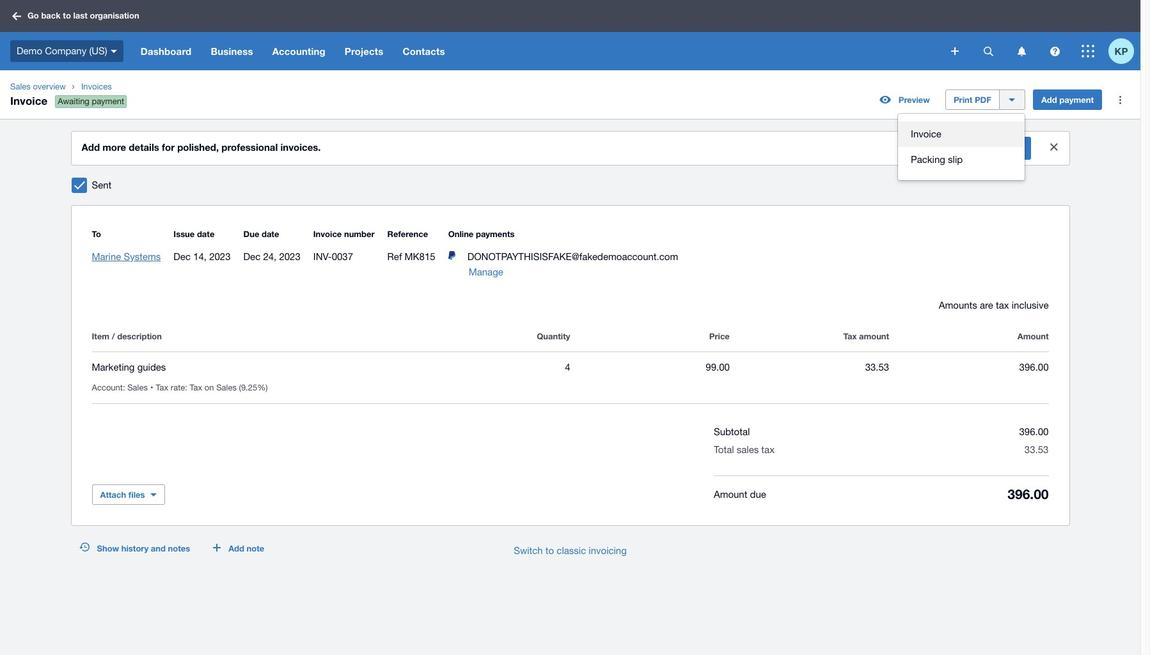 Task type: describe. For each thing, give the bounding box(es) containing it.
sales overview link
[[5, 81, 71, 93]]

go
[[28, 10, 39, 21]]

invoices link
[[76, 81, 137, 93]]

add for add note
[[229, 544, 244, 554]]

dec for dec 24, 2023
[[243, 251, 261, 262]]

organisation
[[90, 10, 139, 21]]

more
[[103, 141, 126, 153]]

more invoice options image
[[1107, 87, 1133, 113]]

list box containing invoice
[[898, 114, 1025, 180]]

0 horizontal spatial for
[[162, 141, 175, 153]]

cell containing account
[[92, 383, 156, 393]]

item
[[92, 331, 109, 342]]

professional
[[222, 141, 278, 153]]

history
[[121, 544, 149, 554]]

payments
[[476, 229, 515, 239]]

account
[[92, 383, 123, 393]]

business
[[211, 45, 253, 57]]

projects
[[345, 45, 384, 57]]

invoice number
[[313, 229, 375, 239]]

due
[[750, 489, 766, 500]]

4
[[565, 362, 570, 373]]

0 vertical spatial invoice
[[10, 94, 47, 107]]

go back to last organisation link
[[8, 5, 147, 27]]

preview button
[[872, 90, 938, 110]]

switch to classic invoicing button
[[504, 539, 637, 564]]

(9.25%)
[[239, 383, 268, 393]]

dashboard link
[[131, 32, 201, 70]]

for inside button
[[919, 143, 930, 154]]

invoicing
[[589, 546, 627, 557]]

to inside 'link'
[[63, 10, 71, 21]]

amount
[[859, 331, 889, 342]]

pdf
[[975, 95, 992, 105]]

print pdf button
[[946, 90, 1000, 110]]

invoice inside button
[[911, 129, 942, 139]]

inv-
[[313, 251, 332, 262]]

awaiting
[[58, 97, 89, 106]]

due
[[243, 229, 259, 239]]

total sales tax
[[714, 445, 775, 456]]

2 vertical spatial 396.00
[[1008, 487, 1049, 503]]

contacts button
[[393, 32, 455, 70]]

rate
[[171, 383, 185, 393]]

add note
[[229, 544, 264, 554]]

accounting button
[[263, 32, 335, 70]]

are
[[980, 300, 993, 311]]

payment for add payment
[[1060, 95, 1094, 105]]

switch to classic invoicing
[[514, 546, 627, 557]]

banner containing kp
[[0, 0, 1141, 70]]

1 vertical spatial 33.53
[[1025, 445, 1049, 456]]

online
[[448, 229, 474, 239]]

contacts
[[403, 45, 445, 57]]

2023 for dec 14, 2023
[[209, 251, 231, 262]]

demo company (us)
[[17, 45, 107, 56]]

skip for now
[[899, 143, 949, 154]]

add payment
[[1041, 95, 1094, 105]]

item / description
[[92, 331, 162, 342]]

company
[[45, 45, 87, 56]]

1 : from the left
[[123, 383, 125, 393]]

2 : from the left
[[185, 383, 187, 393]]

kp
[[1115, 45, 1128, 57]]

0 horizontal spatial details
[[129, 141, 159, 153]]

print pdf
[[954, 95, 992, 105]]

skip
[[899, 143, 917, 154]]

cell containing tax rate
[[156, 383, 273, 393]]

group containing invoice
[[898, 114, 1025, 180]]

demo company (us) button
[[0, 32, 131, 70]]

reference
[[387, 229, 428, 239]]

attach
[[100, 490, 126, 500]]

issue date
[[174, 229, 215, 239]]

99.00
[[706, 362, 730, 373]]

add details button
[[970, 137, 1031, 160]]

details inside "button"
[[996, 143, 1023, 154]]

price column header
[[570, 329, 730, 344]]

due date
[[243, 229, 279, 239]]

on
[[205, 383, 214, 393]]

add payment button
[[1033, 90, 1102, 110]]

33.53 cell
[[730, 360, 889, 376]]

add for add payment
[[1041, 95, 1057, 105]]

invoice button
[[898, 122, 1025, 147]]

14,
[[193, 251, 207, 262]]

now
[[933, 143, 949, 154]]

amounts are tax inclusive
[[939, 300, 1049, 311]]

print
[[954, 95, 973, 105]]

tax for are
[[996, 300, 1009, 311]]

donotpaythisisfake@fakedemoaccount.com
[[467, 251, 678, 262]]

classic
[[557, 546, 586, 557]]

close image
[[1041, 134, 1067, 160]]

invoices
[[81, 82, 112, 91]]

show history and notes
[[97, 544, 190, 554]]

tax amount column header
[[730, 329, 889, 344]]

notes
[[168, 544, 190, 554]]

account : sales
[[92, 383, 148, 393]]

subtotal
[[714, 427, 750, 438]]

sent
[[92, 180, 112, 191]]

396.00 inside cell
[[1020, 362, 1049, 373]]

switch
[[514, 546, 543, 557]]

business button
[[201, 32, 263, 70]]

dec for dec 14, 2023
[[174, 251, 191, 262]]

attach files
[[100, 490, 145, 500]]

go back to last organisation
[[28, 10, 139, 21]]



Task type: locate. For each thing, give the bounding box(es) containing it.
2 vertical spatial invoice
[[313, 229, 342, 239]]

0 horizontal spatial sales
[[10, 82, 31, 91]]

0 horizontal spatial svg image
[[12, 12, 21, 20]]

table containing marketing guides
[[92, 313, 1049, 404]]

manage
[[469, 267, 503, 278]]

dec 14, 2023
[[174, 251, 231, 262]]

2 horizontal spatial svg image
[[984, 46, 993, 56]]

1 horizontal spatial svg image
[[951, 47, 959, 55]]

to
[[63, 10, 71, 21], [546, 546, 554, 557]]

1 horizontal spatial payment
[[1060, 95, 1094, 105]]

row
[[92, 329, 1049, 352], [92, 353, 1049, 404]]

1 horizontal spatial for
[[919, 143, 930, 154]]

quantity column header
[[411, 329, 570, 344]]

projects button
[[335, 32, 393, 70]]

payment for awaiting payment
[[92, 97, 124, 106]]

row containing item / description
[[92, 329, 1049, 352]]

list box
[[898, 114, 1025, 180]]

0 vertical spatial amount
[[1018, 331, 1049, 342]]

dashboard
[[141, 45, 192, 57]]

1 horizontal spatial invoice
[[313, 229, 342, 239]]

description
[[117, 331, 162, 342]]

sales inside 'sales overview' link
[[10, 82, 31, 91]]

banner
[[0, 0, 1141, 70]]

to
[[92, 229, 101, 239]]

kp button
[[1109, 32, 1141, 70]]

0 horizontal spatial amount
[[714, 489, 748, 500]]

1 horizontal spatial 2023
[[279, 251, 301, 262]]

2023 for dec 24, 2023
[[279, 251, 301, 262]]

2023 right "24," in the top of the page
[[279, 251, 301, 262]]

payment down invoices link
[[92, 97, 124, 106]]

quantity
[[537, 331, 570, 342]]

add inside "button"
[[978, 143, 994, 154]]

0 vertical spatial row
[[92, 329, 1049, 352]]

polished,
[[177, 141, 219, 153]]

2 horizontal spatial tax
[[843, 331, 857, 342]]

1 vertical spatial invoice
[[911, 129, 942, 139]]

demo
[[17, 45, 42, 56]]

2 dec from the left
[[243, 251, 261, 262]]

dec
[[174, 251, 191, 262], [243, 251, 261, 262]]

: down marketing guides at the bottom of the page
[[123, 383, 125, 393]]

for up packing in the right of the page
[[919, 143, 930, 154]]

show
[[97, 544, 119, 554]]

0 vertical spatial 33.53
[[865, 362, 889, 373]]

sales left overview
[[10, 82, 31, 91]]

0 horizontal spatial tax
[[156, 383, 168, 393]]

tax
[[843, 331, 857, 342], [156, 383, 168, 393], [190, 383, 202, 393]]

packing slip
[[911, 154, 963, 165]]

svg image up 'pdf'
[[984, 46, 993, 56]]

0 vertical spatial 396.00
[[1020, 362, 1049, 373]]

dec left "24," in the top of the page
[[243, 251, 261, 262]]

back
[[41, 10, 61, 21]]

1 horizontal spatial :
[[185, 383, 187, 393]]

svg image inside go back to last organisation 'link'
[[12, 12, 21, 20]]

33.53
[[865, 362, 889, 373], [1025, 445, 1049, 456]]

cell down marketing guides "cell"
[[156, 383, 273, 393]]

cell
[[92, 383, 156, 393], [156, 383, 273, 393]]

mk815
[[405, 251, 435, 262]]

invoice up inv-
[[313, 229, 342, 239]]

payment left more invoice options icon
[[1060, 95, 1094, 105]]

add for add details
[[978, 143, 994, 154]]

svg image inside 'demo company (us)' "popup button"
[[110, 50, 117, 53]]

ref mk815
[[387, 251, 435, 262]]

dec left '14,'
[[174, 251, 191, 262]]

tax for tax rate : tax on sales (9.25%)
[[156, 383, 168, 393]]

396.00 cell
[[889, 360, 1049, 376]]

accounting
[[272, 45, 326, 57]]

2023
[[209, 251, 231, 262], [279, 251, 301, 262]]

1 vertical spatial row
[[92, 353, 1049, 404]]

1 horizontal spatial sales
[[127, 383, 148, 393]]

add more details for polished, professional invoices. status
[[71, 132, 1069, 165]]

number
[[344, 229, 375, 239]]

inclusive
[[1012, 300, 1049, 311]]

1 horizontal spatial 33.53
[[1025, 445, 1049, 456]]

row down 'quantity'
[[92, 353, 1049, 404]]

invoices.
[[281, 141, 321, 153]]

2 horizontal spatial sales
[[216, 383, 237, 393]]

systems
[[124, 251, 161, 262]]

marine systems link
[[92, 251, 161, 262]]

1 horizontal spatial tax
[[190, 383, 202, 393]]

date right due
[[262, 229, 279, 239]]

tax right sales
[[762, 445, 775, 456]]

amount column header
[[889, 329, 1049, 344]]

to inside button
[[546, 546, 554, 557]]

invoice down 'sales overview' link
[[10, 94, 47, 107]]

1 2023 from the left
[[209, 251, 231, 262]]

amount for amount due
[[714, 489, 748, 500]]

ref
[[387, 251, 402, 262]]

cell down marketing guides at the bottom of the page
[[92, 383, 156, 393]]

details right more
[[129, 141, 159, 153]]

1 row from the top
[[92, 329, 1049, 352]]

2 2023 from the left
[[279, 251, 301, 262]]

svg image up the print
[[951, 47, 959, 55]]

24,
[[263, 251, 277, 262]]

row up 4
[[92, 329, 1049, 352]]

amount for amount
[[1018, 331, 1049, 342]]

packing
[[911, 154, 946, 165]]

sales
[[737, 445, 759, 456]]

sales down marketing guides at the bottom of the page
[[127, 383, 148, 393]]

slip
[[948, 154, 963, 165]]

svg image
[[1082, 45, 1095, 58], [1018, 46, 1026, 56], [1050, 46, 1060, 56], [110, 50, 117, 53]]

tax for sales
[[762, 445, 775, 456]]

2 cell from the left
[[156, 383, 273, 393]]

add details
[[978, 143, 1023, 154]]

tax left amount
[[843, 331, 857, 342]]

tax for tax amount
[[843, 331, 857, 342]]

1 vertical spatial amount
[[714, 489, 748, 500]]

2 row from the top
[[92, 353, 1049, 404]]

details
[[129, 141, 159, 153], [996, 143, 1023, 154]]

396.00
[[1020, 362, 1049, 373], [1019, 427, 1049, 438], [1008, 487, 1049, 503]]

show history and notes button
[[71, 539, 198, 559]]

table
[[92, 313, 1049, 404]]

0037
[[332, 251, 353, 262]]

payment inside button
[[1060, 95, 1094, 105]]

svg image
[[12, 12, 21, 20], [984, 46, 993, 56], [951, 47, 959, 55]]

0 horizontal spatial dec
[[174, 251, 191, 262]]

99.00 cell
[[570, 360, 730, 376]]

1 horizontal spatial to
[[546, 546, 554, 557]]

awaiting payment
[[58, 97, 124, 106]]

1 vertical spatial to
[[546, 546, 554, 557]]

tax
[[996, 300, 1009, 311], [762, 445, 775, 456]]

tax left on
[[190, 383, 202, 393]]

1 vertical spatial 396.00
[[1019, 427, 1049, 438]]

sales right on
[[216, 383, 237, 393]]

for left polished,
[[162, 141, 175, 153]]

tax amount
[[843, 331, 889, 342]]

marine systems
[[92, 251, 161, 262]]

details left close "image"
[[996, 143, 1023, 154]]

marketing guides cell
[[92, 360, 411, 376]]

add inside button
[[229, 544, 244, 554]]

tax rate : tax on sales (9.25%)
[[156, 383, 268, 393]]

4 cell
[[411, 360, 570, 376]]

to right switch
[[546, 546, 554, 557]]

svg image left go
[[12, 12, 21, 20]]

guides
[[137, 362, 166, 373]]

2023 right '14,'
[[209, 251, 231, 262]]

2 horizontal spatial invoice
[[911, 129, 942, 139]]

date for 14,
[[197, 229, 215, 239]]

inv-0037
[[313, 251, 353, 262]]

0 horizontal spatial 33.53
[[865, 362, 889, 373]]

1 horizontal spatial amount
[[1018, 331, 1049, 342]]

item / description column header
[[92, 329, 411, 344]]

33.53 inside cell
[[865, 362, 889, 373]]

preview
[[899, 95, 930, 105]]

date right issue
[[197, 229, 215, 239]]

add for add more details for polished, professional invoices.
[[82, 141, 100, 153]]

amounts
[[939, 300, 977, 311]]

date
[[197, 229, 215, 239], [262, 229, 279, 239]]

amount down inclusive at the right top
[[1018, 331, 1049, 342]]

marine
[[92, 251, 121, 262]]

payment
[[1060, 95, 1094, 105], [92, 97, 124, 106]]

row containing marketing guides
[[92, 353, 1049, 404]]

(us)
[[89, 45, 107, 56]]

0 horizontal spatial to
[[63, 10, 71, 21]]

0 vertical spatial tax
[[996, 300, 1009, 311]]

1 date from the left
[[197, 229, 215, 239]]

0 horizontal spatial date
[[197, 229, 215, 239]]

0 horizontal spatial :
[[123, 383, 125, 393]]

tax left rate at left
[[156, 383, 168, 393]]

amount inside column header
[[1018, 331, 1049, 342]]

marketing
[[92, 362, 135, 373]]

0 vertical spatial to
[[63, 10, 71, 21]]

1 cell from the left
[[92, 383, 156, 393]]

amount left due on the right of the page
[[714, 489, 748, 500]]

date for 24,
[[262, 229, 279, 239]]

:
[[123, 383, 125, 393], [185, 383, 187, 393]]

invoice up skip for now
[[911, 129, 942, 139]]

group
[[898, 114, 1025, 180]]

last
[[73, 10, 88, 21]]

1 dec from the left
[[174, 251, 191, 262]]

overview
[[33, 82, 66, 91]]

1 horizontal spatial date
[[262, 229, 279, 239]]

1 horizontal spatial tax
[[996, 300, 1009, 311]]

0 horizontal spatial 2023
[[209, 251, 231, 262]]

skip for now button
[[892, 138, 957, 159]]

marketing guides
[[92, 362, 166, 373]]

tax right are
[[996, 300, 1009, 311]]

packing slip button
[[898, 147, 1025, 173]]

1 vertical spatial tax
[[762, 445, 775, 456]]

: left on
[[185, 383, 187, 393]]

tax inside column header
[[843, 331, 857, 342]]

0 horizontal spatial tax
[[762, 445, 775, 456]]

2 date from the left
[[262, 229, 279, 239]]

0 horizontal spatial invoice
[[10, 94, 47, 107]]

attach files button
[[92, 485, 165, 505]]

0 horizontal spatial payment
[[92, 97, 124, 106]]

1 horizontal spatial details
[[996, 143, 1023, 154]]

issue
[[174, 229, 195, 239]]

to left last
[[63, 10, 71, 21]]

1 horizontal spatial dec
[[243, 251, 261, 262]]

add inside button
[[1041, 95, 1057, 105]]

note
[[247, 544, 264, 554]]

total
[[714, 445, 734, 456]]

amount due
[[714, 489, 766, 500]]



Task type: vqa. For each thing, say whether or not it's contained in the screenshot.
1st Dec from right
yes



